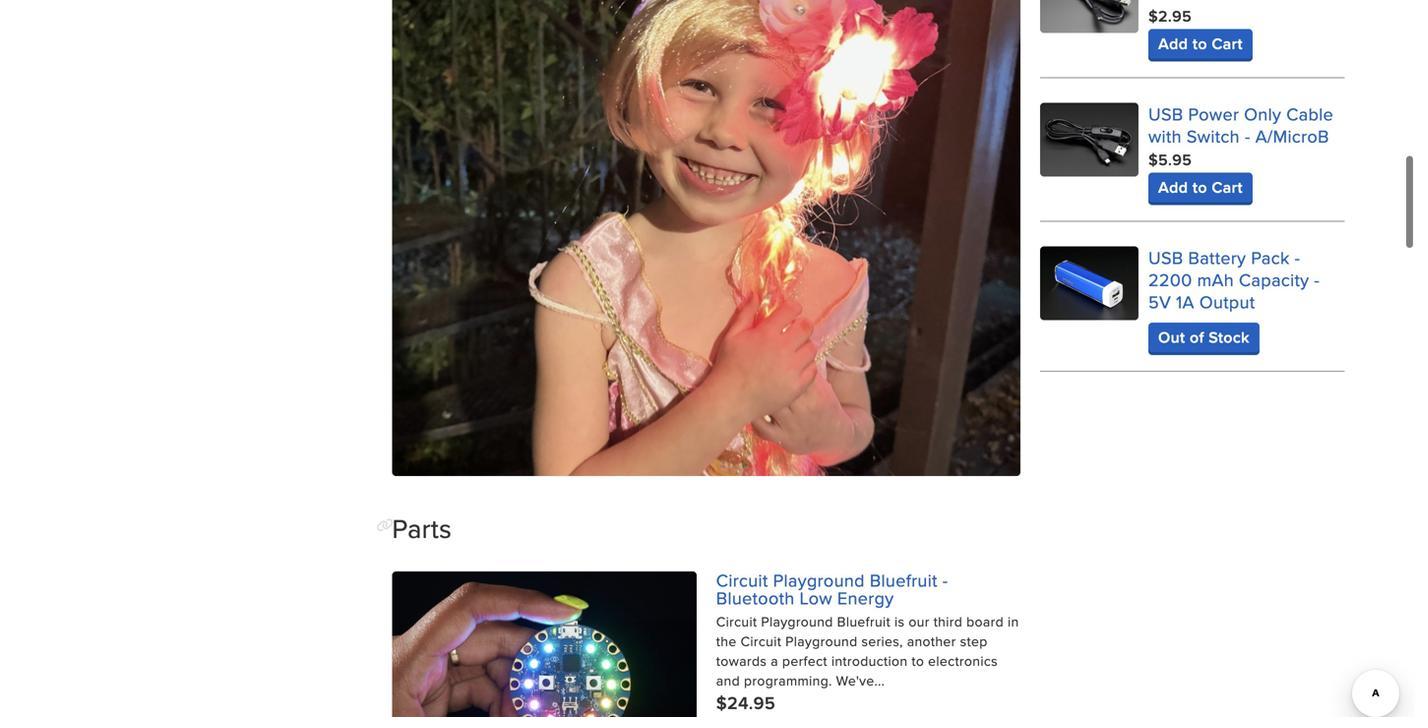 Task type: vqa. For each thing, say whether or not it's contained in the screenshot.
the bottommost Connector
no



Task type: describe. For each thing, give the bounding box(es) containing it.
$24.95
[[716, 690, 775, 716]]

of
[[1190, 326, 1204, 349]]

angled shot of a blue long rectangular usb battery pack. image
[[1040, 247, 1139, 320]]

usb power only cable with switch - a/microb link
[[1148, 102, 1334, 149]]

out of stock link
[[1148, 323, 1260, 353]]

third
[[934, 612, 963, 632]]

towards
[[716, 651, 767, 671]]

circuit down the bluetooth
[[716, 612, 757, 632]]

1 vertical spatial bluefruit
[[837, 612, 891, 632]]

a
[[771, 651, 778, 671]]

out
[[1158, 326, 1185, 349]]

2200
[[1148, 267, 1192, 292]]

add inside usb power only cable with switch - a/microb $5.95 add to cart
[[1158, 176, 1188, 199]]

usb for 2200
[[1148, 245, 1183, 270]]

to inside usb power only cable with switch - a/microb $5.95 add to cart
[[1193, 176, 1207, 199]]

perfect
[[782, 651, 827, 671]]

circuit playground bluefruit - bluetooth low energy circuit playground bluefruit is our third board in the circuit playground series, another step towards a perfect introduction to electronics and programming. we've... $24.95
[[716, 568, 1019, 716]]

capacity
[[1239, 267, 1309, 292]]

output
[[1199, 290, 1255, 315]]

1a
[[1176, 290, 1194, 315]]

in
[[1008, 612, 1019, 632]]

the
[[716, 632, 737, 651]]

5v
[[1148, 290, 1171, 315]]

we've...
[[836, 671, 885, 691]]

usb battery pack - 2200 mah capacity - 5v 1a output
[[1148, 245, 1320, 315]]

mah
[[1197, 267, 1234, 292]]

sensors_rapunzel_grin_(1).jpeg image
[[392, 0, 1021, 476]]

parts
[[392, 510, 452, 547]]

only
[[1244, 102, 1281, 127]]

another
[[907, 632, 956, 651]]

and
[[716, 671, 740, 691]]

programming.
[[744, 671, 832, 691]]

link image
[[376, 518, 394, 532]]

battery
[[1188, 245, 1246, 270]]

- inside circuit playground bluefruit - bluetooth low energy circuit playground bluefruit is our third board in the circuit playground series, another step towards a perfect introduction to electronics and programming. we've... $24.95
[[942, 568, 948, 593]]



Task type: locate. For each thing, give the bounding box(es) containing it.
add
[[1158, 32, 1188, 55], [1158, 176, 1188, 199]]

2 cart from the top
[[1212, 176, 1243, 199]]

cable
[[1286, 102, 1334, 127]]

$5.95
[[1148, 148, 1192, 171]]

add to cart link
[[1148, 29, 1253, 59], [1148, 173, 1253, 202]]

shot of a black woman's neon-green manicured hand holding up a circuit playground bluefruit glowing rainbow leds. image
[[392, 572, 697, 717]]

circuit up the on the bottom right of the page
[[716, 568, 768, 593]]

cart down "switch"
[[1212, 176, 1243, 199]]

usb
[[1148, 102, 1183, 127], [1148, 245, 1183, 270]]

2 add from the top
[[1158, 176, 1188, 199]]

switch
[[1187, 124, 1240, 149]]

$2.95 add to cart
[[1148, 5, 1243, 55]]

0 vertical spatial cart
[[1212, 32, 1243, 55]]

usb inside usb power only cable with switch - a/microb $5.95 add to cart
[[1148, 102, 1183, 127]]

bluefruit down energy
[[837, 612, 891, 632]]

- right "switch"
[[1245, 124, 1250, 149]]

$2.95
[[1148, 5, 1192, 28]]

1 add to cart link from the top
[[1148, 29, 1253, 59]]

usb for with
[[1148, 102, 1183, 127]]

2 usb from the top
[[1148, 245, 1183, 270]]

electronics
[[928, 651, 998, 671]]

add inside $2.95 add to cart
[[1158, 32, 1188, 55]]

cart inside usb power only cable with switch - a/microb $5.95 add to cart
[[1212, 176, 1243, 199]]

usb battery pack - 2200 mah capacity - 5v 1a output link
[[1148, 245, 1320, 315]]

1 vertical spatial cart
[[1212, 176, 1243, 199]]

bluetooth
[[716, 585, 795, 610]]

1 vertical spatial add
[[1158, 176, 1188, 199]]

is
[[894, 612, 905, 632]]

to inside circuit playground bluefruit - bluetooth low energy circuit playground bluefruit is our third board in the circuit playground series, another step towards a perfect introduction to electronics and programming. we've... $24.95
[[912, 651, 924, 671]]

- right capacity
[[1314, 267, 1320, 292]]

-
[[1245, 124, 1250, 149], [1295, 245, 1300, 270], [1314, 267, 1320, 292], [942, 568, 948, 593]]

introduction
[[831, 651, 908, 671]]

stock
[[1209, 326, 1250, 349]]

to inside $2.95 add to cart
[[1193, 32, 1207, 55]]

cart
[[1212, 32, 1243, 55], [1212, 176, 1243, 199]]

cart up power on the top right
[[1212, 32, 1243, 55]]

circuit playground bluefruit - bluetooth low energy element
[[392, 568, 1021, 717]]

1 add from the top
[[1158, 32, 1188, 55]]

out of stock
[[1158, 326, 1250, 349]]

cart inside $2.95 add to cart
[[1212, 32, 1243, 55]]

usb cable with type a and micro b ends and switch in center image
[[1040, 103, 1139, 177]]

- right pack
[[1295, 245, 1300, 270]]

0 vertical spatial add to cart link
[[1148, 29, 1253, 59]]

- inside usb power only cable with switch - a/microb $5.95 add to cart
[[1245, 124, 1250, 149]]

add down $2.95
[[1158, 32, 1188, 55]]

usb up '5v'
[[1148, 245, 1183, 270]]

with
[[1148, 124, 1182, 149]]

usb up $5.95
[[1148, 102, 1183, 127]]

0 vertical spatial bluefruit
[[870, 568, 938, 593]]

to
[[1193, 32, 1207, 55], [1193, 176, 1207, 199], [912, 651, 924, 671]]

board
[[966, 612, 1004, 632]]

low
[[800, 585, 832, 610]]

our
[[909, 612, 930, 632]]

2 add to cart link from the top
[[1148, 173, 1253, 202]]

step
[[960, 632, 988, 651]]

bluefruit
[[870, 568, 938, 593], [837, 612, 891, 632]]

power
[[1188, 102, 1239, 127]]

to down "switch"
[[1193, 176, 1207, 199]]

circuit right the on the bottom right of the page
[[741, 632, 782, 651]]

circuit playground bluefruit - bluetooth low energy link
[[716, 568, 948, 610]]

add to cart link down $5.95
[[1148, 173, 1253, 202]]

usb power only cable with switch - a/microb $5.95 add to cart
[[1148, 102, 1334, 199]]

- up third
[[942, 568, 948, 593]]

energy
[[837, 585, 894, 610]]

series,
[[862, 632, 903, 651]]

bluefruit up is
[[870, 568, 938, 593]]

add to cart link down $2.95
[[1148, 29, 1253, 59]]

1 vertical spatial add to cart link
[[1148, 173, 1253, 202]]

to down our
[[912, 651, 924, 671]]

0 vertical spatial usb
[[1148, 102, 1183, 127]]

a/microb
[[1255, 124, 1329, 149]]

1 vertical spatial usb
[[1148, 245, 1183, 270]]

1 vertical spatial to
[[1193, 176, 1207, 199]]

to up power on the top right
[[1193, 32, 1207, 55]]

pack
[[1251, 245, 1290, 270]]

1 cart from the top
[[1212, 32, 1243, 55]]

circuit
[[716, 568, 768, 593], [716, 612, 757, 632], [741, 632, 782, 651]]

0 vertical spatial add
[[1158, 32, 1188, 55]]

add down $5.95
[[1158, 176, 1188, 199]]

playground
[[773, 568, 865, 593], [761, 612, 833, 632], [785, 632, 858, 651]]

0 vertical spatial to
[[1193, 32, 1207, 55]]

usb inside usb battery pack - 2200 mah capacity - 5v 1a output
[[1148, 245, 1183, 270]]

2 vertical spatial to
[[912, 651, 924, 671]]

1 usb from the top
[[1148, 102, 1183, 127]]



